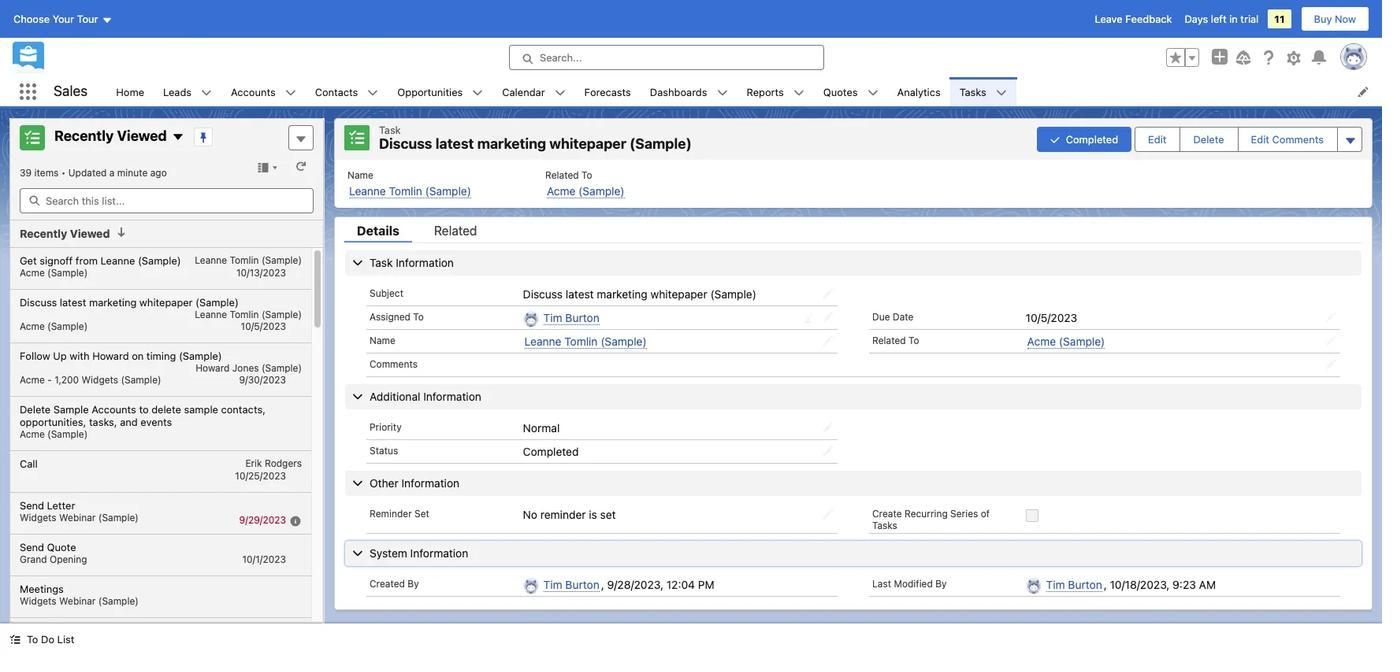 Task type: vqa. For each thing, say whether or not it's contained in the screenshot.
bottommost Oct
no



Task type: describe. For each thing, give the bounding box(es) containing it.
10/25/2023
[[235, 470, 286, 482]]

1 vertical spatial completed
[[523, 445, 579, 459]]

marketing for discuss latest marketing whitepaper (sample)
[[597, 287, 648, 301]]

am
[[1199, 578, 1216, 592]]

dashboards list item
[[641, 77, 737, 106]]

timing
[[147, 350, 176, 362]]

contacts link
[[306, 77, 368, 106]]

and
[[120, 416, 138, 428]]

meetings widgets webinar (sample)
[[20, 583, 139, 607]]

related to acme (sample)
[[545, 169, 625, 197]]

9/28/2023,
[[607, 578, 664, 592]]

0 vertical spatial widgets
[[82, 374, 118, 386]]

recently viewed status
[[20, 167, 68, 179]]

latest inside the task discuss latest marketing whitepaper (sample)
[[436, 136, 474, 152]]

create recurring series of tasks
[[873, 508, 990, 532]]

acme (sample) link inside list
[[547, 184, 625, 198]]

set
[[600, 508, 616, 522]]

10/1/2023
[[242, 554, 286, 566]]

is
[[589, 508, 597, 522]]

events
[[141, 416, 172, 428]]

left
[[1211, 13, 1227, 25]]

additional
[[370, 390, 420, 403]]

list containing home
[[107, 77, 1383, 106]]

tim burton for , 9/28/2023, 12:04 pm
[[544, 578, 600, 592]]

dashboards
[[650, 86, 707, 98]]

10/5/2023 inside select an item from this list to open it. list box
[[241, 320, 286, 332]]

items
[[34, 167, 59, 179]]

leads link
[[154, 77, 201, 106]]

webinar inside meetings widgets webinar (sample)
[[59, 596, 96, 607]]

discuss for discuss latest marketing whitepaper (sample)
[[523, 287, 563, 301]]

10/13/2023
[[236, 267, 286, 279]]

1 horizontal spatial 10/5/2023
[[1026, 311, 1078, 324]]

task information
[[370, 256, 454, 269]]

feedback
[[1126, 13, 1172, 25]]

text default image for opportunities
[[472, 87, 483, 98]]

related link
[[422, 223, 490, 242]]

related to
[[873, 335, 920, 347]]

sample
[[184, 403, 218, 416]]

leads list item
[[154, 77, 222, 106]]

delete for delete
[[1194, 133, 1225, 146]]

1 horizontal spatial leanne tomlin (sample)
[[525, 335, 647, 348]]

list containing leanne tomlin (sample)
[[335, 160, 1372, 208]]

leanne tomlin (sample) inside select an item from this list to open it. list box
[[195, 254, 302, 266]]

tim burton link down discuss latest marketing whitepaper (sample)
[[544, 311, 600, 325]]

-
[[47, 374, 52, 386]]

home link
[[107, 77, 154, 106]]

whitepaper for discuss latest marketing whitepaper (sample)
[[651, 287, 708, 301]]

of
[[981, 508, 990, 520]]

home
[[116, 86, 144, 98]]

reports link
[[737, 77, 794, 106]]

system information
[[370, 547, 468, 560]]

name for name leanne tomlin (sample)
[[348, 169, 373, 181]]

erik rodgers
[[245, 458, 302, 469]]

create
[[873, 508, 902, 520]]

quotes
[[824, 86, 858, 98]]

discuss latest marketing whitepaper (sample)
[[523, 287, 757, 301]]

assigned
[[370, 311, 411, 323]]

delete button
[[1181, 127, 1237, 151]]

calendar list item
[[493, 77, 575, 106]]

contacts list item
[[306, 77, 388, 106]]

send for send letter
[[20, 499, 44, 512]]

leave feedback link
[[1095, 13, 1172, 25]]

now
[[1335, 13, 1357, 25]]

send for send quote
[[20, 541, 44, 554]]

select an item from this list to open it. list box
[[10, 248, 311, 656]]

1 by from the left
[[408, 578, 419, 590]]

0 vertical spatial recently viewed
[[54, 128, 167, 144]]

1 webinar from the top
[[59, 512, 96, 524]]

text default image for contacts
[[368, 87, 379, 98]]

opportunities,
[[20, 416, 86, 428]]

to for related to acme (sample)
[[582, 169, 592, 181]]

related for related
[[434, 223, 477, 238]]

system information button
[[345, 541, 1362, 567]]

information for system information
[[410, 547, 468, 560]]

text default image for quotes
[[867, 87, 878, 98]]

quote
[[47, 541, 76, 554]]

tim for , 9/28/2023, 12:04 pm
[[544, 578, 562, 592]]

1 vertical spatial recently
[[20, 227, 67, 240]]

accounts link
[[222, 77, 285, 106]]

recently viewed|tasks|list view element
[[9, 118, 324, 656]]

edit button
[[1136, 127, 1180, 151]]

with
[[70, 350, 90, 362]]

text default image inside to do list button
[[9, 635, 20, 646]]

1 vertical spatial widgets
[[20, 512, 56, 524]]

reminder
[[541, 508, 586, 522]]

up
[[53, 350, 67, 362]]

whitepaper inside the task discuss latest marketing whitepaper (sample)
[[550, 136, 627, 152]]

9/29/2023
[[239, 514, 286, 526]]

choose
[[13, 13, 50, 25]]

opportunities list item
[[388, 77, 493, 106]]

a
[[109, 167, 115, 179]]

task for information
[[370, 256, 393, 269]]

no reminder is set
[[523, 508, 616, 522]]

days left in trial
[[1185, 13, 1259, 25]]

, 9/28/2023, 12:04 pm
[[601, 578, 715, 592]]

rodgers
[[265, 458, 302, 469]]

delete sample accounts to delete sample contacts, opportunities, tasks, and events acme (sample)
[[20, 403, 266, 440]]

(sample) inside the task discuss latest marketing whitepaper (sample)
[[630, 136, 692, 152]]

status
[[370, 445, 398, 457]]

calendar link
[[493, 77, 555, 106]]

days
[[1185, 13, 1208, 25]]

other information
[[370, 477, 460, 490]]

acme - 1,200 widgets (sample)
[[20, 374, 161, 386]]

on
[[132, 350, 144, 362]]

accounts inside the delete sample accounts to delete sample contacts, opportunities, tasks, and events acme (sample)
[[92, 403, 136, 416]]

tasks inside 'create recurring series of tasks'
[[873, 520, 898, 532]]

delete
[[151, 403, 181, 416]]

get signoff from leanne (sample)
[[20, 254, 181, 267]]

discuss latest marketing whitepaper (sample) leanne tomlin (sample)
[[20, 296, 302, 320]]

, 10/18/2023, 9:23 am
[[1104, 578, 1216, 592]]

39 items • updated a minute ago
[[20, 167, 167, 179]]

10/18/2023,
[[1110, 578, 1170, 592]]

to do list button
[[0, 624, 84, 656]]

tomlin down discuss latest marketing whitepaper (sample)
[[565, 335, 598, 348]]

1 horizontal spatial howard
[[196, 362, 230, 374]]

calendar
[[502, 86, 545, 98]]

erik
[[245, 458, 262, 469]]

tim burton link for , 9/28/2023, 12:04 pm
[[544, 578, 600, 593]]

due date
[[873, 311, 914, 323]]

in
[[1230, 13, 1238, 25]]

tomlin up 10/13/2023
[[230, 254, 259, 266]]

to inside to do list button
[[27, 634, 38, 646]]

leave
[[1095, 13, 1123, 25]]

tasks,
[[89, 416, 117, 428]]

, for , 10/18/2023, 9:23 am
[[1104, 578, 1107, 592]]

acme (sample) for discuss latest marketing whitepaper (sample)
[[20, 320, 88, 332]]

reminder
[[370, 508, 412, 520]]

tasks inside list item
[[960, 86, 987, 98]]

related for related to
[[873, 335, 906, 347]]

1 horizontal spatial viewed
[[117, 128, 167, 144]]

text default image for reports
[[794, 87, 805, 98]]



Task type: locate. For each thing, give the bounding box(es) containing it.
1 vertical spatial webinar
[[59, 596, 96, 607]]

1 vertical spatial group
[[1037, 125, 1363, 153]]

quotes link
[[814, 77, 867, 106]]

1 horizontal spatial leanne tomlin (sample) link
[[525, 335, 647, 349]]

send
[[20, 499, 44, 512], [20, 541, 44, 554]]

text default image inside quotes list item
[[867, 87, 878, 98]]

group
[[1167, 48, 1200, 67], [1037, 125, 1363, 153]]

to for related to
[[909, 335, 920, 347]]

0 vertical spatial delete
[[1194, 133, 1225, 146]]

text default image right the reports
[[794, 87, 805, 98]]

2 webinar from the top
[[59, 596, 96, 607]]

meetings
[[20, 583, 64, 596]]

1 horizontal spatial tasks
[[960, 86, 987, 98]]

accounts list item
[[222, 77, 306, 106]]

1 text default image from the left
[[201, 87, 212, 98]]

task inside task information dropdown button
[[370, 256, 393, 269]]

recently up the updated
[[54, 128, 114, 144]]

1 vertical spatial viewed
[[70, 227, 110, 240]]

1 vertical spatial task
[[370, 256, 393, 269]]

0 vertical spatial group
[[1167, 48, 1200, 67]]

3 text default image from the left
[[368, 87, 379, 98]]

series
[[951, 508, 978, 520]]

reports list item
[[737, 77, 814, 106]]

normal
[[523, 422, 560, 435]]

discuss inside the task discuss latest marketing whitepaper (sample)
[[379, 136, 432, 152]]

leanne tomlin (sample) link up 'details'
[[349, 184, 471, 198]]

0 horizontal spatial edit
[[1149, 133, 1167, 146]]

trial
[[1241, 13, 1259, 25]]

edit for edit comments
[[1251, 133, 1270, 146]]

viewed
[[117, 128, 167, 144], [70, 227, 110, 240]]

1 horizontal spatial completed
[[1066, 133, 1119, 146]]

0 vertical spatial leanne tomlin (sample)
[[195, 254, 302, 266]]

widgets
[[82, 374, 118, 386], [20, 512, 56, 524], [20, 596, 56, 607]]

2 horizontal spatial whitepaper
[[651, 287, 708, 301]]

widgets inside meetings widgets webinar (sample)
[[20, 596, 56, 607]]

by right created
[[408, 578, 419, 590]]

tasks up system information dropdown button
[[873, 520, 898, 532]]

0 vertical spatial comments
[[1273, 133, 1324, 146]]

completed left edit button on the top of the page
[[1066, 133, 1119, 146]]

2 text default image from the left
[[285, 87, 296, 98]]

other
[[370, 477, 399, 490]]

text default image for leads
[[201, 87, 212, 98]]

due
[[873, 311, 890, 323]]

discuss for discuss latest marketing whitepaper (sample) leanne tomlin (sample)
[[20, 296, 57, 309]]

information inside dropdown button
[[410, 547, 468, 560]]

text default image right leads
[[201, 87, 212, 98]]

marketing
[[477, 136, 546, 152], [597, 287, 648, 301], [89, 296, 137, 309]]

information up set
[[402, 477, 460, 490]]

list
[[107, 77, 1383, 106], [335, 160, 1372, 208]]

0 horizontal spatial comments
[[370, 358, 418, 370]]

contacts,
[[221, 403, 266, 416]]

buy
[[1314, 13, 1332, 25]]

0 horizontal spatial related
[[434, 223, 477, 238]]

completed
[[1066, 133, 1119, 146], [523, 445, 579, 459]]

1 horizontal spatial latest
[[436, 136, 474, 152]]

acme inside related to acme (sample)
[[547, 184, 576, 197]]

tomlin
[[389, 184, 422, 197], [230, 254, 259, 266], [230, 309, 259, 320], [565, 335, 598, 348]]

1 , from the left
[[601, 578, 604, 592]]

2 horizontal spatial related
[[873, 335, 906, 347]]

webinar up list
[[59, 596, 96, 607]]

text default image for calendar
[[555, 87, 566, 98]]

1 horizontal spatial marketing
[[477, 136, 546, 152]]

information for other information
[[402, 477, 460, 490]]

tim burton link for , 10/18/2023, 9:23 am
[[1047, 578, 1103, 593]]

tim burton for , 10/18/2023, 9:23 am
[[1047, 578, 1103, 592]]

text default image left calendar
[[472, 87, 483, 98]]

additional information button
[[345, 385, 1362, 410]]

date
[[893, 311, 914, 323]]

task
[[379, 124, 401, 136], [370, 256, 393, 269]]

, left 10/18/2023,
[[1104, 578, 1107, 592]]

acme
[[547, 184, 576, 197], [20, 267, 45, 279], [20, 320, 45, 332], [1028, 335, 1056, 348], [20, 374, 45, 386], [20, 428, 45, 440]]

marketing for discuss latest marketing whitepaper (sample) leanne tomlin (sample)
[[89, 296, 137, 309]]

0 vertical spatial acme (sample)
[[20, 267, 88, 279]]

priority
[[370, 422, 402, 433]]

widgets up send quote
[[20, 512, 56, 524]]

task discuss latest marketing whitepaper (sample)
[[379, 124, 692, 152]]

burton for , 9/28/2023, 12:04 pm
[[565, 578, 600, 592]]

edit for edit
[[1149, 133, 1167, 146]]

, left 9/28/2023,
[[601, 578, 604, 592]]

by right modified
[[936, 578, 947, 590]]

edit
[[1149, 133, 1167, 146], [1251, 133, 1270, 146]]

your
[[53, 13, 74, 25]]

burton left 9/28/2023,
[[565, 578, 600, 592]]

name inside name leanne tomlin (sample)
[[348, 169, 373, 181]]

acme inside the delete sample accounts to delete sample contacts, opportunities, tasks, and events acme (sample)
[[20, 428, 45, 440]]

task for discuss
[[379, 124, 401, 136]]

follow up with howard on timing (sample) howard jones (sample)
[[20, 350, 302, 374]]

leanne tomlin (sample) link down discuss latest marketing whitepaper (sample)
[[525, 335, 647, 349]]

0 horizontal spatial 10/5/2023
[[241, 320, 286, 332]]

task inside the task discuss latest marketing whitepaper (sample)
[[379, 124, 401, 136]]

minute
[[117, 167, 148, 179]]

text default image inside accounts list item
[[285, 87, 296, 98]]

name up 'details'
[[348, 169, 373, 181]]

1 horizontal spatial related
[[545, 169, 579, 181]]

marketing inside the task discuss latest marketing whitepaper (sample)
[[477, 136, 546, 152]]

, for , 9/28/2023, 12:04 pm
[[601, 578, 604, 592]]

1 vertical spatial send
[[20, 541, 44, 554]]

acme (sample)
[[20, 267, 88, 279], [20, 320, 88, 332], [1028, 335, 1105, 348]]

0 vertical spatial acme (sample) link
[[547, 184, 625, 198]]

to down the task discuss latest marketing whitepaper (sample)
[[582, 169, 592, 181]]

choose your tour
[[13, 13, 98, 25]]

1 edit from the left
[[1149, 133, 1167, 146]]

0 horizontal spatial acme (sample) link
[[547, 184, 625, 198]]

1 vertical spatial acme (sample)
[[20, 320, 88, 332]]

leanne tomlin (sample) link
[[349, 184, 471, 198], [525, 335, 647, 349]]

leanne inside the discuss latest marketing whitepaper (sample) leanne tomlin (sample)
[[195, 309, 227, 320]]

acme (sample) for get signoff from leanne (sample)
[[20, 267, 88, 279]]

0 horizontal spatial tasks
[[873, 520, 898, 532]]

text default image inside dashboards list item
[[717, 87, 728, 98]]

information for task information
[[396, 256, 454, 269]]

tim burton link left 10/18/2023,
[[1047, 578, 1103, 593]]

2 by from the left
[[936, 578, 947, 590]]

contacts
[[315, 86, 358, 98]]

recently viewed up a
[[54, 128, 167, 144]]

widgets down with
[[82, 374, 118, 386]]

related down due date
[[873, 335, 906, 347]]

2 vertical spatial widgets
[[20, 596, 56, 607]]

(sample) inside name leanne tomlin (sample)
[[425, 184, 471, 197]]

0 horizontal spatial discuss
[[20, 296, 57, 309]]

completed inside completed button
[[1066, 133, 1119, 146]]

modified
[[894, 578, 933, 590]]

send left quote
[[20, 541, 44, 554]]

name leanne tomlin (sample)
[[348, 169, 471, 197]]

2 vertical spatial acme (sample)
[[1028, 335, 1105, 348]]

tim burton down discuss latest marketing whitepaper (sample)
[[544, 311, 600, 324]]

by
[[408, 578, 419, 590], [936, 578, 947, 590]]

0 horizontal spatial delete
[[20, 403, 51, 416]]

leanne tomlin (sample) up 10/13/2023
[[195, 254, 302, 266]]

,
[[601, 578, 604, 592], [1104, 578, 1107, 592]]

to down date
[[909, 335, 920, 347]]

text default image inside leads list item
[[201, 87, 212, 98]]

text default image for accounts
[[285, 87, 296, 98]]

0 horizontal spatial leanne tomlin (sample) link
[[349, 184, 471, 198]]

do
[[41, 634, 54, 646]]

1 horizontal spatial discuss
[[379, 136, 432, 152]]

related for related to acme (sample)
[[545, 169, 579, 181]]

pm
[[698, 578, 715, 592]]

leanne tomlin (sample) down discuss latest marketing whitepaper (sample)
[[525, 335, 647, 348]]

1 vertical spatial acme (sample) link
[[1028, 335, 1105, 349]]

tim for , 10/18/2023, 9:23 am
[[1047, 578, 1065, 592]]

text default image inside "contacts" list item
[[368, 87, 379, 98]]

(sample) inside related to acme (sample)
[[579, 184, 625, 197]]

viewed up minute
[[117, 128, 167, 144]]

leanne
[[349, 184, 386, 197], [101, 254, 135, 267], [195, 254, 227, 266], [195, 309, 227, 320], [525, 335, 562, 348]]

information down set
[[410, 547, 468, 560]]

0 vertical spatial send
[[20, 499, 44, 512]]

1 send from the top
[[20, 499, 44, 512]]

task down details link
[[370, 256, 393, 269]]

1 horizontal spatial comments
[[1273, 133, 1324, 146]]

latest for discuss latest marketing whitepaper (sample) leanne tomlin (sample)
[[60, 296, 86, 309]]

6 text default image from the left
[[717, 87, 728, 98]]

howard left on
[[92, 350, 129, 362]]

1 vertical spatial recently viewed
[[20, 227, 110, 240]]

tomlin up 'details'
[[389, 184, 422, 197]]

howard left jones
[[196, 362, 230, 374]]

no
[[523, 508, 538, 522]]

tim burton link left 9/28/2023,
[[544, 578, 600, 593]]

signoff
[[40, 254, 73, 267]]

1 horizontal spatial acme (sample) link
[[1028, 335, 1105, 349]]

0 horizontal spatial viewed
[[70, 227, 110, 240]]

name for name
[[370, 335, 396, 347]]

latest
[[436, 136, 474, 152], [566, 287, 594, 301], [60, 296, 86, 309]]

delete inside the delete sample accounts to delete sample contacts, opportunities, tasks, and events acme (sample)
[[20, 403, 51, 416]]

1 horizontal spatial delete
[[1194, 133, 1225, 146]]

letter
[[47, 499, 75, 512]]

ago
[[150, 167, 167, 179]]

completed button
[[1037, 127, 1132, 152]]

details
[[357, 223, 399, 238]]

0 vertical spatial viewed
[[117, 128, 167, 144]]

edit right delete button
[[1251, 133, 1270, 146]]

text default image down "search..."
[[555, 87, 566, 98]]

1,200
[[55, 374, 79, 386]]

related down the task discuss latest marketing whitepaper (sample)
[[545, 169, 579, 181]]

to right assigned
[[413, 311, 424, 323]]

2 edit from the left
[[1251, 133, 1270, 146]]

to for assigned to
[[413, 311, 424, 323]]

from
[[76, 254, 98, 267]]

0 horizontal spatial marketing
[[89, 296, 137, 309]]

text default image inside the calendar list item
[[555, 87, 566, 98]]

1 vertical spatial tasks
[[873, 520, 898, 532]]

2 vertical spatial related
[[873, 335, 906, 347]]

opportunities
[[398, 86, 463, 98]]

tasks right 'analytics'
[[960, 86, 987, 98]]

edit comments
[[1251, 133, 1324, 146]]

0 vertical spatial recently
[[54, 128, 114, 144]]

1 vertical spatial comments
[[370, 358, 418, 370]]

0 horizontal spatial whitepaper
[[139, 296, 193, 309]]

tomlin inside name leanne tomlin (sample)
[[389, 184, 422, 197]]

accounts right leads list item
[[231, 86, 276, 98]]

tim burton link
[[544, 311, 600, 325], [544, 578, 600, 593], [1047, 578, 1103, 593]]

0 vertical spatial name
[[348, 169, 373, 181]]

information down related link
[[396, 256, 454, 269]]

discuss inside the discuss latest marketing whitepaper (sample) leanne tomlin (sample)
[[20, 296, 57, 309]]

marketing inside the discuss latest marketing whitepaper (sample) leanne tomlin (sample)
[[89, 296, 137, 309]]

text default image left 'contacts'
[[285, 87, 296, 98]]

1 horizontal spatial whitepaper
[[550, 136, 627, 152]]

get
[[20, 254, 37, 267]]

2 , from the left
[[1104, 578, 1107, 592]]

opportunities link
[[388, 77, 472, 106]]

0 horizontal spatial ,
[[601, 578, 604, 592]]

information
[[396, 256, 454, 269], [423, 390, 482, 403], [402, 477, 460, 490], [410, 547, 468, 560]]

0 horizontal spatial completed
[[523, 445, 579, 459]]

0 horizontal spatial by
[[408, 578, 419, 590]]

7 text default image from the left
[[794, 87, 805, 98]]

delete for delete sample accounts to delete sample contacts, opportunities, tasks, and events acme (sample)
[[20, 403, 51, 416]]

1 vertical spatial delete
[[20, 403, 51, 416]]

group containing completed
[[1037, 125, 1363, 153]]

0 vertical spatial related
[[545, 169, 579, 181]]

1 vertical spatial name
[[370, 335, 396, 347]]

accounts inside list item
[[231, 86, 276, 98]]

send left letter
[[20, 499, 44, 512]]

tomlin inside the discuss latest marketing whitepaper (sample) leanne tomlin (sample)
[[230, 309, 259, 320]]

2 horizontal spatial marketing
[[597, 287, 648, 301]]

Search Recently Viewed list view. search field
[[20, 188, 314, 214]]

analytics
[[897, 86, 941, 98]]

text default image
[[201, 87, 212, 98], [285, 87, 296, 98], [368, 87, 379, 98], [472, 87, 483, 98], [555, 87, 566, 98], [717, 87, 728, 98], [794, 87, 805, 98], [867, 87, 878, 98]]

recently viewed up the signoff at left
[[20, 227, 110, 240]]

opening
[[50, 554, 87, 566]]

1 horizontal spatial by
[[936, 578, 947, 590]]

task down opportunities
[[379, 124, 401, 136]]

2 send from the top
[[20, 541, 44, 554]]

whitepaper
[[550, 136, 627, 152], [651, 287, 708, 301], [139, 296, 193, 309]]

whitepaper for discuss latest marketing whitepaper (sample) leanne tomlin (sample)
[[139, 296, 193, 309]]

leave feedback
[[1095, 13, 1172, 25]]

widgets webinar (sample)
[[20, 512, 139, 524]]

details link
[[344, 223, 412, 242]]

text default image
[[996, 87, 1007, 98], [172, 131, 184, 144], [116, 227, 127, 238], [9, 635, 20, 646]]

1 vertical spatial related
[[434, 223, 477, 238]]

tomlin down 10/13/2023
[[230, 309, 259, 320]]

burton left 10/18/2023,
[[1068, 578, 1103, 592]]

delete right edit button on the top of the page
[[1194, 133, 1225, 146]]

comments inside button
[[1273, 133, 1324, 146]]

related inside related to acme (sample)
[[545, 169, 579, 181]]

text default image right quotes
[[867, 87, 878, 98]]

widgets up to do list button on the bottom
[[20, 596, 56, 607]]

edit left delete button
[[1149, 133, 1167, 146]]

8 text default image from the left
[[867, 87, 878, 98]]

accounts left the "to"
[[92, 403, 136, 416]]

0 vertical spatial leanne tomlin (sample) link
[[349, 184, 471, 198]]

to do list
[[27, 634, 74, 646]]

search...
[[540, 51, 582, 64]]

0 horizontal spatial leanne tomlin (sample)
[[195, 254, 302, 266]]

delete down -
[[20, 403, 51, 416]]

(sample) inside meetings widgets webinar (sample)
[[98, 596, 139, 607]]

buy now
[[1314, 13, 1357, 25]]

buy now button
[[1301, 6, 1370, 32]]

latest for discuss latest marketing whitepaper (sample)
[[566, 287, 594, 301]]

tim
[[544, 311, 562, 324], [544, 578, 562, 592], [1047, 578, 1065, 592]]

recently
[[54, 128, 114, 144], [20, 227, 67, 240]]

set
[[415, 508, 430, 520]]

to inside related to acme (sample)
[[582, 169, 592, 181]]

1 horizontal spatial edit
[[1251, 133, 1270, 146]]

burton down discuss latest marketing whitepaper (sample)
[[565, 311, 600, 324]]

1 vertical spatial leanne tomlin (sample) link
[[525, 335, 647, 349]]

text default image inside 'tasks' list item
[[996, 87, 1007, 98]]

0 horizontal spatial latest
[[60, 296, 86, 309]]

to left do
[[27, 634, 38, 646]]

related up task information
[[434, 223, 477, 238]]

text default image for dashboards
[[717, 87, 728, 98]]

webinar up quote
[[59, 512, 96, 524]]

none search field inside recently viewed|tasks|list view element
[[20, 188, 314, 214]]

1 horizontal spatial ,
[[1104, 578, 1107, 592]]

to
[[139, 403, 149, 416]]

send quote
[[20, 541, 76, 554]]

leads
[[163, 86, 192, 98]]

tim burton
[[544, 311, 600, 324], [544, 578, 600, 592], [1047, 578, 1103, 592]]

last modified by
[[873, 578, 947, 590]]

0 vertical spatial task
[[379, 124, 401, 136]]

created by
[[370, 578, 419, 590]]

2 horizontal spatial latest
[[566, 287, 594, 301]]

name down assigned
[[370, 335, 396, 347]]

delete inside button
[[1194, 133, 1225, 146]]

tim burton left 9/28/2023,
[[544, 578, 600, 592]]

1 vertical spatial list
[[335, 160, 1372, 208]]

tasks list item
[[950, 77, 1017, 106]]

viewed up the from
[[70, 227, 110, 240]]

acme (sample) link
[[547, 184, 625, 198], [1028, 335, 1105, 349]]

(sample) inside the delete sample accounts to delete sample contacts, opportunities, tasks, and events acme (sample)
[[47, 428, 88, 440]]

(sample)
[[630, 136, 692, 152], [425, 184, 471, 197], [579, 184, 625, 197], [138, 254, 181, 267], [262, 254, 302, 266], [47, 267, 88, 279], [711, 287, 757, 301], [196, 296, 239, 309], [262, 309, 302, 320], [47, 320, 88, 332], [601, 335, 647, 348], [1059, 335, 1105, 348], [179, 350, 222, 362], [262, 362, 302, 374], [121, 374, 161, 386], [47, 428, 88, 440], [98, 512, 139, 524], [98, 596, 139, 607]]

0 horizontal spatial howard
[[92, 350, 129, 362]]

10/5/2023
[[1026, 311, 1078, 324], [241, 320, 286, 332]]

0 horizontal spatial accounts
[[92, 403, 136, 416]]

1 horizontal spatial accounts
[[231, 86, 276, 98]]

burton for , 10/18/2023, 9:23 am
[[1068, 578, 1103, 592]]

text default image inside reports list item
[[794, 87, 805, 98]]

1 vertical spatial accounts
[[92, 403, 136, 416]]

forecasts
[[585, 86, 631, 98]]

information right additional
[[423, 390, 482, 403]]

0 vertical spatial completed
[[1066, 133, 1119, 146]]

completed down the normal
[[523, 445, 579, 459]]

4 text default image from the left
[[472, 87, 483, 98]]

reminder set
[[370, 508, 430, 520]]

leanne inside name leanne tomlin (sample)
[[349, 184, 386, 197]]

send letter
[[20, 499, 75, 512]]

information for additional information
[[423, 390, 482, 403]]

2 horizontal spatial discuss
[[523, 287, 563, 301]]

whitepaper inside the discuss latest marketing whitepaper (sample) leanne tomlin (sample)
[[139, 296, 193, 309]]

updated
[[68, 167, 107, 179]]

tim burton left 10/18/2023,
[[1047, 578, 1103, 592]]

0 vertical spatial tasks
[[960, 86, 987, 98]]

5 text default image from the left
[[555, 87, 566, 98]]

None search field
[[20, 188, 314, 214]]

quotes list item
[[814, 77, 888, 106]]

text default image right 'contacts'
[[368, 87, 379, 98]]

0 vertical spatial webinar
[[59, 512, 96, 524]]

0 vertical spatial list
[[107, 77, 1383, 106]]

0 vertical spatial accounts
[[231, 86, 276, 98]]

1 vertical spatial leanne tomlin (sample)
[[525, 335, 647, 348]]

text default image inside opportunities list item
[[472, 87, 483, 98]]

search... button
[[509, 45, 824, 70]]

text default image left the reports
[[717, 87, 728, 98]]

latest inside the discuss latest marketing whitepaper (sample) leanne tomlin (sample)
[[60, 296, 86, 309]]

recently up the signoff at left
[[20, 227, 67, 240]]



